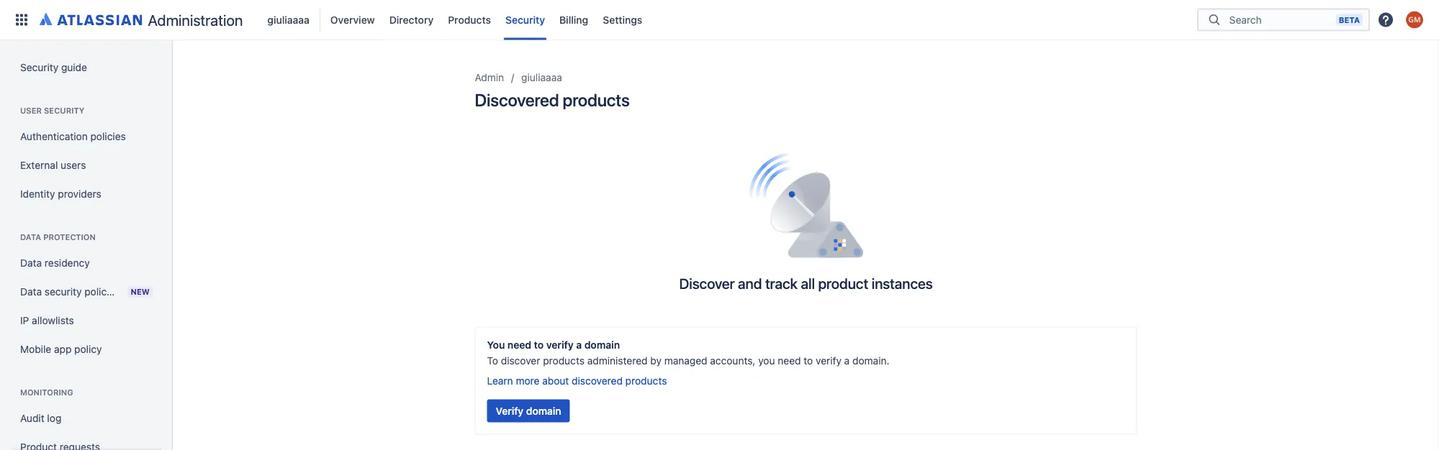 Task type: vqa. For each thing, say whether or not it's contained in the screenshot.
add
no



Task type: describe. For each thing, give the bounding box(es) containing it.
billing link
[[555, 8, 593, 31]]

security for data
[[45, 286, 82, 298]]

billing
[[559, 14, 588, 26]]

identity providers link
[[12, 180, 161, 209]]

external users
[[20, 159, 86, 171]]

1 horizontal spatial verify
[[816, 355, 842, 367]]

administered
[[587, 355, 648, 367]]

users
[[61, 159, 86, 171]]

discover
[[501, 355, 540, 367]]

app
[[54, 344, 72, 356]]

about
[[542, 375, 569, 387]]

global navigation element
[[9, 0, 1197, 40]]

policies inside authentication policies link
[[90, 131, 126, 143]]

mobile
[[20, 344, 51, 356]]

administration banner
[[0, 0, 1439, 40]]

admin link
[[475, 69, 504, 86]]

beta
[[1339, 15, 1360, 24]]

data security policies
[[20, 286, 120, 298]]

more
[[516, 375, 540, 387]]

2 vertical spatial products
[[625, 375, 667, 387]]

mobile app policy
[[20, 344, 102, 356]]

giuliaaaa for giuliaaaa "link" in the global navigation element
[[267, 14, 310, 26]]

all
[[801, 276, 815, 292]]

giuliaaaa link inside the global navigation element
[[263, 8, 314, 31]]

help icon image
[[1377, 11, 1395, 28]]

verify domain button
[[487, 400, 570, 423]]

directory link
[[385, 8, 438, 31]]

0 vertical spatial domain
[[584, 339, 620, 351]]

security guide link
[[12, 53, 161, 82]]

1 vertical spatial policies
[[84, 286, 120, 298]]

search icon image
[[1206, 13, 1223, 27]]

1 vertical spatial to
[[804, 355, 813, 367]]

instances
[[872, 276, 933, 292]]

identity providers
[[20, 188, 101, 200]]

administration
[[148, 11, 243, 29]]

data for data residency
[[20, 257, 42, 269]]

allowlists
[[32, 315, 74, 327]]

overview
[[330, 14, 375, 26]]

identity
[[20, 188, 55, 200]]

audit
[[20, 413, 44, 425]]

user
[[20, 106, 42, 116]]

data residency link
[[12, 249, 161, 278]]

data for data protection
[[20, 233, 41, 242]]

data protection
[[20, 233, 96, 242]]

managed
[[664, 355, 707, 367]]

security guide
[[20, 62, 87, 73]]

providers
[[58, 188, 101, 200]]

directory
[[389, 14, 434, 26]]

security link
[[501, 8, 549, 31]]

admin
[[475, 72, 504, 84]]

data for data security policies
[[20, 286, 42, 298]]

you
[[758, 355, 775, 367]]

0 horizontal spatial a
[[576, 339, 582, 351]]

audit log link
[[12, 405, 161, 433]]

discover
[[679, 276, 735, 292]]

to
[[487, 355, 498, 367]]

user security
[[20, 106, 84, 116]]



Task type: locate. For each thing, give the bounding box(es) containing it.
1 vertical spatial verify
[[816, 355, 842, 367]]

1 horizontal spatial giuliaaaa link
[[521, 69, 562, 86]]

giuliaaaa inside giuliaaaa "link"
[[267, 14, 310, 26]]

you
[[487, 339, 505, 351]]

mobile app policy link
[[12, 335, 161, 364]]

to
[[534, 339, 544, 351], [804, 355, 813, 367]]

giuliaaaa
[[267, 14, 310, 26], [521, 72, 562, 84]]

policies up external users link
[[90, 131, 126, 143]]

security
[[505, 14, 545, 26], [20, 62, 58, 73]]

authentication policies link
[[12, 122, 161, 151]]

learn more about discovered products link
[[487, 374, 667, 389]]

overview link
[[326, 8, 379, 31]]

protection
[[43, 233, 96, 242]]

authentication policies
[[20, 131, 126, 143]]

giuliaaaa link up discovered products
[[521, 69, 562, 86]]

products
[[563, 90, 630, 110], [543, 355, 585, 367], [625, 375, 667, 387]]

new
[[131, 288, 150, 297]]

security left 'billing'
[[505, 14, 545, 26]]

1 security from the top
[[44, 106, 84, 116]]

data left residency
[[20, 257, 42, 269]]

2 vertical spatial data
[[20, 286, 42, 298]]

audit log
[[20, 413, 61, 425]]

0 horizontal spatial to
[[534, 339, 544, 351]]

giuliaaaa left overview
[[267, 14, 310, 26]]

0 horizontal spatial giuliaaaa link
[[263, 8, 314, 31]]

1 vertical spatial need
[[778, 355, 801, 367]]

3 data from the top
[[20, 286, 42, 298]]

domain up administered
[[584, 339, 620, 351]]

external
[[20, 159, 58, 171]]

security inside the global navigation element
[[505, 14, 545, 26]]

data residency
[[20, 257, 90, 269]]

and
[[738, 276, 762, 292]]

to up discover
[[534, 339, 544, 351]]

monitoring
[[20, 388, 73, 398]]

domain
[[584, 339, 620, 351], [526, 405, 561, 417]]

1 vertical spatial giuliaaaa
[[521, 72, 562, 84]]

1 vertical spatial data
[[20, 257, 42, 269]]

0 horizontal spatial security
[[20, 62, 58, 73]]

1 horizontal spatial to
[[804, 355, 813, 367]]

security for security
[[505, 14, 545, 26]]

0 vertical spatial giuliaaaa
[[267, 14, 310, 26]]

0 vertical spatial to
[[534, 339, 544, 351]]

log
[[47, 413, 61, 425]]

appswitcher icon image
[[13, 11, 30, 28]]

0 vertical spatial products
[[563, 90, 630, 110]]

0 horizontal spatial need
[[508, 339, 531, 351]]

discover and track all product instances
[[679, 276, 933, 292]]

1 horizontal spatial need
[[778, 355, 801, 367]]

to discover products administered by managed accounts, you need to verify a domain.
[[487, 355, 890, 367]]

ip allowlists link
[[12, 307, 161, 335]]

guide
[[61, 62, 87, 73]]

0 horizontal spatial verify
[[546, 339, 574, 351]]

0 vertical spatial security
[[505, 14, 545, 26]]

residency
[[45, 257, 90, 269]]

you need to verify a domain
[[487, 339, 620, 351]]

1 vertical spatial domain
[[526, 405, 561, 417]]

accounts,
[[710, 355, 756, 367]]

settings link
[[598, 8, 647, 31]]

1 vertical spatial giuliaaaa link
[[521, 69, 562, 86]]

data up ip
[[20, 286, 42, 298]]

to right you
[[804, 355, 813, 367]]

need
[[508, 339, 531, 351], [778, 355, 801, 367]]

security for user
[[44, 106, 84, 116]]

2 security from the top
[[45, 286, 82, 298]]

1 vertical spatial security
[[20, 62, 58, 73]]

a
[[576, 339, 582, 351], [844, 355, 850, 367]]

policies down data residency link
[[84, 286, 120, 298]]

Search field
[[1225, 7, 1336, 33]]

data up data residency
[[20, 233, 41, 242]]

products
[[448, 14, 491, 26]]

security
[[44, 106, 84, 116], [45, 286, 82, 298]]

domain down about at left bottom
[[526, 405, 561, 417]]

atlassian image
[[40, 10, 142, 27], [40, 10, 142, 27]]

need up discover
[[508, 339, 531, 351]]

verify left domain.
[[816, 355, 842, 367]]

1 vertical spatial a
[[844, 355, 850, 367]]

0 vertical spatial policies
[[90, 131, 126, 143]]

domain inside 'verify domain' button
[[526, 405, 561, 417]]

0 horizontal spatial domain
[[526, 405, 561, 417]]

security up authentication policies
[[44, 106, 84, 116]]

by
[[650, 355, 662, 367]]

0 vertical spatial verify
[[546, 339, 574, 351]]

policies
[[90, 131, 126, 143], [84, 286, 120, 298]]

giuliaaaa link left overview link
[[263, 8, 314, 31]]

ip
[[20, 315, 29, 327]]

administration link
[[35, 8, 249, 31]]

discovered
[[475, 90, 559, 110]]

learn
[[487, 375, 513, 387]]

1 horizontal spatial giuliaaaa
[[521, 72, 562, 84]]

settings
[[603, 14, 642, 26]]

1 vertical spatial products
[[543, 355, 585, 367]]

authentication
[[20, 131, 88, 143]]

a left domain.
[[844, 355, 850, 367]]

products link
[[444, 8, 495, 31]]

security inside 'link'
[[20, 62, 58, 73]]

1 horizontal spatial a
[[844, 355, 850, 367]]

1 horizontal spatial domain
[[584, 339, 620, 351]]

a up learn more about discovered products
[[576, 339, 582, 351]]

discovered
[[572, 375, 623, 387]]

discovered products
[[475, 90, 630, 110]]

0 horizontal spatial giuliaaaa
[[267, 14, 310, 26]]

1 horizontal spatial security
[[505, 14, 545, 26]]

2 data from the top
[[20, 257, 42, 269]]

0 vertical spatial giuliaaaa link
[[263, 8, 314, 31]]

product
[[818, 276, 868, 292]]

0 vertical spatial a
[[576, 339, 582, 351]]

1 data from the top
[[20, 233, 41, 242]]

ip allowlists
[[20, 315, 74, 327]]

0 vertical spatial security
[[44, 106, 84, 116]]

giuliaaaa up discovered products
[[521, 72, 562, 84]]

data inside data residency link
[[20, 257, 42, 269]]

0 vertical spatial data
[[20, 233, 41, 242]]

0 vertical spatial need
[[508, 339, 531, 351]]

verify
[[546, 339, 574, 351], [816, 355, 842, 367]]

toggle navigation image
[[158, 58, 190, 86]]

verify
[[496, 405, 524, 417]]

1 vertical spatial security
[[45, 286, 82, 298]]

account image
[[1406, 11, 1423, 28]]

security for security guide
[[20, 62, 58, 73]]

giuliaaaa for rightmost giuliaaaa "link"
[[521, 72, 562, 84]]

verify domain
[[496, 405, 561, 417]]

giuliaaaa link
[[263, 8, 314, 31], [521, 69, 562, 86]]

verify up about at left bottom
[[546, 339, 574, 351]]

domain.
[[852, 355, 890, 367]]

track
[[765, 276, 798, 292]]

data
[[20, 233, 41, 242], [20, 257, 42, 269], [20, 286, 42, 298]]

learn more about discovered products
[[487, 375, 667, 387]]

security left guide
[[20, 62, 58, 73]]

need right you
[[778, 355, 801, 367]]

security down residency
[[45, 286, 82, 298]]

policy
[[74, 344, 102, 356]]

external users link
[[12, 151, 161, 180]]



